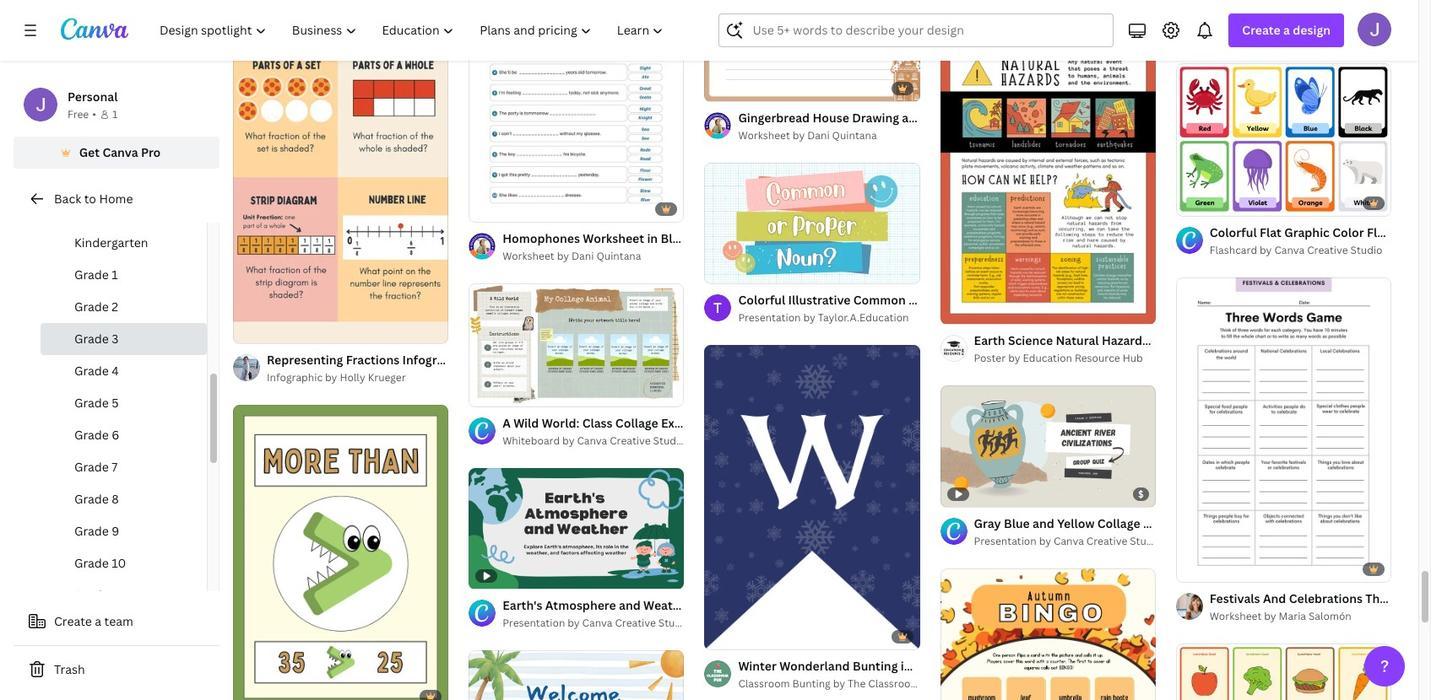 Task type: locate. For each thing, give the bounding box(es) containing it.
0 horizontal spatial 3
[[112, 331, 119, 347]]

bunting up the
[[853, 658, 898, 675]]

0 vertical spatial 3
[[1207, 196, 1212, 208]]

0 horizontal spatial infographic
[[267, 371, 323, 385]]

conference
[[1210, 10, 1277, 26]]

10 grade from the top
[[74, 556, 109, 572]]

blue left pattern
[[975, 658, 1002, 675]]

a left team
[[95, 614, 101, 630]]

conference report worksheet in blue i worksheet by dani quintana
[[1210, 10, 1432, 43]]

grade down the grade 2
[[74, 331, 109, 347]]

grade 11
[[74, 588, 124, 604]]

grade 4 link
[[41, 356, 207, 388]]

salomón
[[1309, 610, 1352, 624]]

0 horizontal spatial a
[[95, 614, 101, 630]]

grade up create a team
[[74, 588, 109, 604]]

in left playful
[[471, 352, 482, 368]]

a for design
[[1284, 22, 1290, 38]]

quintana
[[1304, 28, 1349, 43], [832, 128, 877, 143], [597, 249, 641, 264]]

grade for grade 2
[[74, 299, 109, 315]]

yellow inside gray blue and yellow collage history quiz presentation presentation by canva creative studio
[[1057, 516, 1095, 532]]

0 horizontal spatial style
[[568, 352, 598, 368]]

pattern
[[1004, 658, 1047, 675]]

0 vertical spatial a
[[1284, 22, 1290, 38]]

4 grade from the top
[[74, 363, 109, 379]]

earth science natural hazards educational poster in red lined style image
[[940, 37, 1156, 324]]

yellow left collage
[[1057, 516, 1095, 532]]

back
[[54, 191, 81, 207]]

winter
[[738, 658, 777, 675]]

kindergarten
[[74, 235, 148, 251]]

1 vertical spatial a
[[95, 614, 101, 630]]

0 horizontal spatial dani
[[572, 249, 594, 264]]

style inside representing fractions infographic in yellow playful style infographic by holly krueger
[[568, 352, 598, 368]]

playful
[[525, 352, 565, 368]]

resource
[[1075, 351, 1121, 366]]

whiteboard
[[503, 434, 560, 448]]

get canva pro
[[79, 144, 161, 160]]

colorful flat graphic color flashcard image
[[1176, 63, 1392, 216]]

flat
[[1260, 224, 1282, 240]]

a inside button
[[95, 614, 101, 630]]

1 horizontal spatial 10
[[735, 263, 746, 276]]

0 vertical spatial style
[[738, 231, 767, 247]]

0 horizontal spatial and
[[951, 658, 973, 675]]

canva inside colorful flat graphic color flashcard flashcard by canva creative studio
[[1275, 243, 1305, 257]]

classroom
[[738, 677, 790, 691], [868, 677, 920, 691]]

1 vertical spatial flashcard
[[1210, 243, 1258, 257]]

2 vertical spatial of
[[724, 630, 733, 642]]

worksheet by dani quintana link for conference report worksheet in blue i
[[1210, 27, 1392, 44]]

by inside conference report worksheet in blue i worksheet by dani quintana
[[1265, 28, 1277, 43]]

10
[[735, 263, 746, 276], [112, 556, 126, 572]]

11
[[112, 588, 124, 604]]

flashcard
[[1367, 224, 1423, 240], [1210, 243, 1258, 257]]

by inside gray blue and yellow collage history quiz presentation presentation by canva creative studio
[[1039, 534, 1052, 549]]

worksheet by maria salomón
[[1210, 610, 1352, 624]]

and right 'gray'
[[1033, 516, 1055, 532]]

1 vertical spatial and
[[951, 658, 973, 675]]

0 horizontal spatial 10
[[112, 556, 126, 572]]

grade left 8
[[74, 492, 109, 508]]

0 horizontal spatial yellow
[[485, 352, 522, 368]]

11 grade from the top
[[74, 588, 109, 604]]

classroom down winter wonderland bunting in white and blue pattern style link
[[868, 677, 920, 691]]

by inside representing fractions infographic in yellow playful style infographic by holly krueger
[[325, 371, 337, 385]]

infographic by holly krueger link
[[267, 370, 449, 387]]

grade up the grade 2
[[74, 267, 109, 283]]

studio inside gray blue and yellow collage history quiz presentation presentation by canva creative studio
[[1130, 534, 1162, 549]]

blue left i
[[1400, 10, 1426, 26]]

2 horizontal spatial worksheet by dani quintana link
[[1210, 27, 1392, 44]]

poster
[[974, 2, 1006, 17], [974, 351, 1006, 366]]

style up 1 of 10
[[738, 231, 767, 247]]

in inside representing fractions infographic in yellow playful style infographic by holly krueger
[[471, 352, 482, 368]]

0 vertical spatial 10
[[735, 263, 746, 276]]

1 horizontal spatial dani
[[808, 128, 830, 143]]

3 up colorful
[[1207, 196, 1212, 208]]

1 horizontal spatial create
[[1243, 22, 1281, 38]]

top level navigation element
[[149, 14, 679, 47]]

2 vertical spatial style
[[1050, 658, 1080, 675]]

1 inside "link"
[[112, 267, 118, 283]]

5 grade from the top
[[74, 395, 109, 411]]

create left design
[[1243, 22, 1281, 38]]

quintana inside conference report worksheet in blue i worksheet by dani quintana
[[1304, 28, 1349, 43]]

grade inside "link"
[[74, 267, 109, 283]]

1 horizontal spatial classroom
[[868, 677, 920, 691]]

1 poster from the top
[[974, 2, 1006, 17]]

grade left 9
[[74, 524, 109, 540]]

style inside homophones worksheet in blue modern style worksheet by dani quintana
[[738, 231, 767, 247]]

1 of 3
[[1188, 196, 1212, 208]]

quintana for style
[[597, 249, 641, 264]]

1 horizontal spatial bunting
[[853, 658, 898, 675]]

in for conference report worksheet in blue i
[[1386, 10, 1397, 26]]

flashcard by canva creative studio link
[[1210, 242, 1392, 259]]

blue left modern
[[661, 231, 687, 247]]

graphic
[[1285, 224, 1330, 240]]

flashcard right color
[[1367, 224, 1423, 240]]

grade for grade 10
[[74, 556, 109, 572]]

in left modern
[[647, 231, 658, 247]]

canva inside the get canva pro button
[[103, 144, 138, 160]]

design
[[1293, 22, 1331, 38]]

flashcard down colorful
[[1210, 243, 1258, 257]]

1 horizontal spatial a
[[1284, 22, 1290, 38]]

1 vertical spatial create
[[54, 614, 92, 630]]

1 vertical spatial worksheet by dani quintana link
[[738, 127, 920, 144]]

1 of 10
[[717, 263, 746, 276]]

grade 7 link
[[41, 452, 207, 484]]

and right white
[[951, 658, 973, 675]]

a left design
[[1284, 22, 1290, 38]]

gray blue and yellow collage history quiz presentation presentation by canva creative studio
[[974, 516, 1291, 549]]

and inside winter wonderland bunting in white and blue pattern style classroom bunting by the classroom pub
[[951, 658, 973, 675]]

worksheet by dani quintana link
[[1210, 27, 1392, 44], [738, 127, 920, 144], [503, 248, 684, 265]]

in for representing fractions infographic in yellow playful style
[[471, 352, 482, 368]]

modern
[[690, 231, 735, 247]]

studio
[[1351, 243, 1383, 257], [653, 434, 685, 448], [1130, 534, 1162, 549], [659, 617, 691, 631]]

colorful
[[1210, 224, 1257, 240]]

10 inside the grade 10 link
[[112, 556, 126, 572]]

canva
[[103, 144, 138, 160], [1275, 243, 1305, 257], [577, 434, 607, 448], [1054, 534, 1084, 549], [582, 617, 613, 631]]

3
[[1207, 196, 1212, 208], [112, 331, 119, 347]]

create a design
[[1243, 22, 1331, 38]]

0 vertical spatial infographic
[[403, 352, 469, 368]]

colorful lined illustration food flashcard image
[[1176, 644, 1392, 701]]

0 vertical spatial and
[[1033, 516, 1055, 532]]

create down grade 11
[[54, 614, 92, 630]]

0 vertical spatial poster
[[974, 2, 1006, 17]]

presentation by taylor.a.education link
[[738, 310, 920, 327]]

8 grade from the top
[[74, 492, 109, 508]]

grade left 2
[[74, 299, 109, 315]]

grade down grade 9
[[74, 556, 109, 572]]

0 horizontal spatial bunting
[[793, 677, 831, 691]]

dani for homophones worksheet in blue modern style
[[572, 249, 594, 264]]

whiteboard by canva creative studio link
[[503, 433, 685, 450]]

trash
[[54, 662, 85, 678]]

bunting down wonderland
[[793, 677, 831, 691]]

festivals and celebrations three words game worksheet in lilac simple style image
[[1176, 278, 1392, 582]]

7 grade from the top
[[74, 459, 109, 475]]

1 vertical spatial yellow
[[1057, 516, 1095, 532]]

fractions
[[346, 352, 400, 368]]

•
[[92, 107, 96, 122]]

infographic
[[403, 352, 469, 368], [267, 371, 323, 385]]

grade left 5 on the left bottom of the page
[[74, 395, 109, 411]]

2 grade from the top
[[74, 299, 109, 315]]

blue inside winter wonderland bunting in white and blue pattern style classroom bunting by the classroom pub
[[975, 658, 1002, 675]]

1 vertical spatial style
[[568, 352, 598, 368]]

in left white
[[901, 658, 912, 675]]

dani inside homophones worksheet in blue modern style worksheet by dani quintana
[[572, 249, 594, 264]]

grade 2
[[74, 299, 118, 315]]

3 up 4
[[112, 331, 119, 347]]

2 horizontal spatial dani
[[1279, 28, 1302, 43]]

a inside 'dropdown button'
[[1284, 22, 1290, 38]]

1 for 1 of 10
[[717, 263, 721, 276]]

9 grade from the top
[[74, 524, 109, 540]]

1 vertical spatial poster
[[974, 351, 1006, 366]]

yellow left playful
[[485, 352, 522, 368]]

t link
[[705, 294, 732, 322]]

grade left 6
[[74, 427, 109, 443]]

grade 3
[[74, 331, 119, 347]]

6 grade from the top
[[74, 427, 109, 443]]

0 vertical spatial of
[[1195, 196, 1205, 208]]

2 horizontal spatial style
[[1050, 658, 1080, 675]]

presentation by canva creative studio
[[503, 617, 691, 631]]

1 vertical spatial quintana
[[832, 128, 877, 143]]

2 vertical spatial dani
[[572, 249, 594, 264]]

2 poster from the top
[[974, 351, 1006, 366]]

classroom down the winter
[[738, 677, 790, 691]]

representing fractions infographic in yellow playful style infographic by holly krueger
[[267, 352, 598, 385]]

poster left so
[[974, 2, 1006, 17]]

1 horizontal spatial presentation by canva creative studio link
[[974, 533, 1162, 550]]

infographic up krueger
[[403, 352, 469, 368]]

classroom bunting by the classroom pub link
[[738, 676, 942, 693]]

gingerbread house drawing and writing worksheet in brown white simple style image
[[705, 0, 920, 101]]

by inside homophones worksheet in blue modern style worksheet by dani quintana
[[557, 249, 569, 264]]

representing
[[267, 352, 343, 368]]

3 grade from the top
[[74, 331, 109, 347]]

grade
[[74, 267, 109, 283], [74, 299, 109, 315], [74, 331, 109, 347], [74, 363, 109, 379], [74, 395, 109, 411], [74, 427, 109, 443], [74, 459, 109, 475], [74, 492, 109, 508], [74, 524, 109, 540], [74, 556, 109, 572], [74, 588, 109, 604]]

0 vertical spatial yellow
[[485, 352, 522, 368]]

dani inside conference report worksheet in blue i worksheet by dani quintana
[[1279, 28, 1302, 43]]

so
[[1023, 2, 1036, 17]]

canva inside gray blue and yellow collage history quiz presentation presentation by canva creative studio
[[1054, 534, 1084, 549]]

grade 6 link
[[41, 420, 207, 452]]

style right pattern
[[1050, 658, 1080, 675]]

0 vertical spatial presentation by canva creative studio link
[[974, 533, 1162, 550]]

collage
[[1098, 516, 1141, 532]]

0 horizontal spatial create
[[54, 614, 92, 630]]

1 horizontal spatial yellow
[[1057, 516, 1095, 532]]

dani inside worksheet by dani quintana link
[[808, 128, 830, 143]]

0 vertical spatial create
[[1243, 22, 1281, 38]]

None search field
[[719, 14, 1114, 47]]

2 horizontal spatial quintana
[[1304, 28, 1349, 43]]

0 horizontal spatial classroom
[[738, 677, 790, 691]]

quintana inside homophones worksheet in blue modern style worksheet by dani quintana
[[597, 249, 641, 264]]

1 vertical spatial presentation by canva creative studio link
[[503, 616, 691, 633]]

by inside colorful flat graphic color flashcard flashcard by canva creative studio
[[1260, 243, 1272, 257]]

in left i
[[1386, 10, 1397, 26]]

2
[[112, 299, 118, 315]]

blue
[[1400, 10, 1426, 26], [661, 231, 687, 247], [1004, 516, 1030, 532], [975, 658, 1002, 675]]

0 vertical spatial flashcard
[[1367, 224, 1423, 240]]

holly
[[340, 371, 365, 385]]

create inside create a team button
[[54, 614, 92, 630]]

2 vertical spatial worksheet by dani quintana link
[[503, 248, 684, 265]]

hub
[[1123, 351, 1143, 366]]

a
[[1284, 22, 1290, 38], [95, 614, 101, 630]]

0 vertical spatial dani
[[1279, 28, 1302, 43]]

colorful flat graphic color flashcard link
[[1210, 224, 1423, 242]]

presentation
[[738, 311, 801, 325], [1217, 516, 1291, 532], [974, 534, 1037, 549], [503, 617, 565, 631]]

winter wonderland bunting in white and blue pattern style image
[[705, 345, 920, 650]]

poster left education
[[974, 351, 1006, 366]]

bunting
[[853, 658, 898, 675], [793, 677, 831, 691]]

grade left 7
[[74, 459, 109, 475]]

in inside conference report worksheet in blue i worksheet by dani quintana
[[1386, 10, 1397, 26]]

1
[[112, 107, 118, 122], [1188, 196, 1193, 208], [717, 263, 721, 276], [112, 267, 118, 283], [717, 630, 721, 642]]

create inside 'create a design' 'dropdown button'
[[1243, 22, 1281, 38]]

grade 1
[[74, 267, 118, 283]]

grade for grade 3
[[74, 331, 109, 347]]

0 horizontal spatial worksheet by dani quintana link
[[503, 248, 684, 265]]

i
[[1429, 10, 1432, 26]]

grade for grade 8
[[74, 492, 109, 508]]

worksheet
[[1322, 10, 1384, 26], [1210, 28, 1262, 43], [738, 128, 790, 143], [583, 231, 644, 247], [503, 249, 555, 264], [1210, 610, 1262, 624]]

home
[[99, 191, 133, 207]]

grade left 4
[[74, 363, 109, 379]]

0 vertical spatial quintana
[[1304, 28, 1349, 43]]

0 horizontal spatial quintana
[[597, 249, 641, 264]]

in inside winter wonderland bunting in white and blue pattern style classroom bunting by the classroom pub
[[901, 658, 912, 675]]

10 inside 1 of 10 link
[[735, 263, 746, 276]]

4
[[112, 363, 119, 379]]

grade 5
[[74, 395, 119, 411]]

grade 9
[[74, 524, 119, 540]]

autumn bingo card in orange white red illustrated style image
[[940, 569, 1156, 701]]

style right playful
[[568, 352, 598, 368]]

and
[[1033, 516, 1055, 532], [951, 658, 973, 675]]

homophones worksheet in blue modern style image
[[469, 0, 684, 222]]

canva inside whiteboard by canva creative studio link
[[577, 434, 607, 448]]

0 vertical spatial worksheet by dani quintana link
[[1210, 27, 1392, 44]]

1 grade from the top
[[74, 267, 109, 283]]

infographic down the representing on the left bottom of the page
[[267, 371, 323, 385]]

1 vertical spatial dani
[[808, 128, 830, 143]]

school
[[98, 203, 136, 219]]

grade for grade 7
[[74, 459, 109, 475]]

0 vertical spatial bunting
[[853, 658, 898, 675]]

0 horizontal spatial presentation by canva creative studio link
[[503, 616, 691, 633]]

1 vertical spatial of
[[724, 263, 733, 276]]

2 vertical spatial quintana
[[597, 249, 641, 264]]

1 horizontal spatial style
[[738, 231, 767, 247]]

colorful illustrative common or proper noun questions quiz in colorful bold style image
[[705, 163, 920, 284]]

1 vertical spatial 10
[[112, 556, 126, 572]]

blue right 'gray'
[[1004, 516, 1030, 532]]

1 horizontal spatial and
[[1033, 516, 1055, 532]]

1 for 1
[[112, 107, 118, 122]]



Task type: vqa. For each thing, say whether or not it's contained in the screenshot.
THE "TO" inside the EXPERIENCE THE EASIEST WAY TO ANIMATE YOUR GRAPHIC AND WATCH YOUR DESIGNS COME ALIVE.
no



Task type: describe. For each thing, give the bounding box(es) containing it.
a for team
[[95, 614, 101, 630]]

taylor.a.education
[[818, 311, 909, 325]]

trash link
[[14, 654, 220, 687]]

creative inside colorful flat graphic color flashcard flashcard by canva creative studio
[[1308, 243, 1348, 257]]

grade 6
[[74, 427, 119, 443]]

kindergarten link
[[41, 227, 207, 259]]

1 horizontal spatial infographic
[[403, 352, 469, 368]]

1 horizontal spatial worksheet by dani quintana link
[[738, 127, 920, 144]]

grade 10
[[74, 556, 126, 572]]

white
[[915, 658, 948, 675]]

grade 1 link
[[41, 259, 207, 291]]

jacob simon image
[[1358, 13, 1392, 46]]

gray
[[974, 516, 1001, 532]]

grade 10 link
[[41, 548, 207, 580]]

pub
[[923, 677, 942, 691]]

the
[[848, 677, 866, 691]]

and inside gray blue and yellow collage history quiz presentation presentation by canva creative studio
[[1033, 516, 1055, 532]]

worksheet by dani quintana
[[738, 128, 877, 143]]

grade for grade 9
[[74, 524, 109, 540]]

quintana for i
[[1304, 28, 1349, 43]]

of for colorful flat graphic color flashcard
[[1195, 196, 1205, 208]]

1 of 3 link
[[1176, 63, 1392, 216]]

canva inside presentation by canva creative studio link
[[582, 617, 613, 631]]

swell
[[1038, 2, 1064, 17]]

grade 4
[[74, 363, 119, 379]]

winter wonderland bunting in white and blue pattern style link
[[738, 658, 1080, 676]]

by inside winter wonderland bunting in white and blue pattern style classroom bunting by the classroom pub
[[833, 677, 845, 691]]

krueger
[[368, 371, 406, 385]]

grade for grade 4
[[74, 363, 109, 379]]

1 vertical spatial 3
[[112, 331, 119, 347]]

taylor.a.education image
[[705, 294, 732, 322]]

8
[[112, 492, 119, 508]]

grade 8
[[74, 492, 119, 508]]

pro
[[141, 144, 161, 160]]

1 horizontal spatial quintana
[[832, 128, 877, 143]]

7
[[112, 459, 118, 475]]

grade 5 link
[[41, 388, 207, 420]]

create a team
[[54, 614, 133, 630]]

a wild world: class collage exhibition education whiteboard in beige gold collage photographic style image
[[469, 284, 684, 406]]

Search search field
[[753, 14, 1103, 46]]

5
[[112, 395, 119, 411]]

colorful flat graphic color flashcard flashcard by canva creative studio
[[1210, 224, 1423, 257]]

grade for grade 6
[[74, 427, 109, 443]]

grade 11 link
[[41, 580, 207, 612]]

maria
[[1279, 610, 1307, 624]]

9
[[112, 524, 119, 540]]

team
[[104, 614, 133, 630]]

poster by so swell edu link
[[974, 2, 1156, 18]]

blue inside homophones worksheet in blue modern style worksheet by dani quintana
[[661, 231, 687, 247]]

1 vertical spatial infographic
[[267, 371, 323, 385]]

color
[[1333, 224, 1365, 240]]

1 horizontal spatial flashcard
[[1367, 224, 1423, 240]]

1 for 1 of 16
[[717, 630, 721, 642]]

poster by so swell edu
[[974, 2, 1085, 17]]

back to home link
[[14, 182, 220, 216]]

poster for poster by education resource hub
[[974, 351, 1006, 366]]

representing fractions infographic in yellow playful style link
[[267, 351, 598, 370]]

comparing numbers more than, less than and equal to classroom posters in green and brown illustrated cartoon style image
[[233, 405, 449, 701]]

in for winter wonderland bunting in white and blue pattern style
[[901, 658, 912, 675]]

free
[[68, 107, 89, 122]]

1 of 10 link
[[705, 163, 920, 284]]

1 of 16 link
[[705, 345, 920, 650]]

in inside homophones worksheet in blue modern style worksheet by dani quintana
[[647, 231, 658, 247]]

1 of 16
[[717, 630, 746, 642]]

0 horizontal spatial flashcard
[[1210, 243, 1258, 257]]

conference report worksheet in blue i link
[[1210, 9, 1432, 27]]

education
[[1023, 351, 1073, 366]]

grade for grade 5
[[74, 395, 109, 411]]

presentation by taylor.a.education
[[738, 311, 909, 325]]

create a design button
[[1229, 14, 1345, 47]]

1 horizontal spatial 3
[[1207, 196, 1212, 208]]

grade 8 link
[[41, 484, 207, 516]]

get canva pro button
[[14, 137, 220, 169]]

history
[[1143, 516, 1186, 532]]

whiteboard by canva creative studio
[[503, 434, 685, 448]]

worksheet by dani quintana link for homophones worksheet in blue modern style
[[503, 248, 684, 265]]

free •
[[68, 107, 96, 122]]

grade for grade 11
[[74, 588, 109, 604]]

taylor.a.education element
[[705, 294, 732, 322]]

2 classroom from the left
[[868, 677, 920, 691]]

$
[[1139, 488, 1144, 501]]

grade 9 link
[[41, 516, 207, 548]]

pre-school
[[74, 203, 136, 219]]

pre-school link
[[41, 195, 207, 227]]

homophones worksheet in blue modern style worksheet by dani quintana
[[503, 231, 767, 264]]

gray blue and yellow collage history quiz presentation link
[[974, 515, 1291, 533]]

create for create a team
[[54, 614, 92, 630]]

studio inside colorful flat graphic color flashcard flashcard by canva creative studio
[[1351, 243, 1383, 257]]

poster for poster by so swell edu
[[974, 2, 1006, 17]]

blue inside gray blue and yellow collage history quiz presentation presentation by canva creative studio
[[1004, 516, 1030, 532]]

pre-
[[74, 203, 98, 219]]

yellow inside representing fractions infographic in yellow playful style infographic by holly krueger
[[485, 352, 522, 368]]

grade 7
[[74, 459, 118, 475]]

blue inside conference report worksheet in blue i worksheet by dani quintana
[[1400, 10, 1426, 26]]

poster by education resource hub
[[974, 351, 1143, 366]]

creative inside gray blue and yellow collage history quiz presentation presentation by canva creative studio
[[1087, 534, 1128, 549]]

back to home
[[54, 191, 133, 207]]

representing fractions infographic in yellow playful style image
[[233, 0, 449, 344]]

create for create a design
[[1243, 22, 1281, 38]]

to
[[84, 191, 96, 207]]

homophones
[[503, 231, 580, 247]]

1 classroom from the left
[[738, 677, 790, 691]]

homophones worksheet in blue modern style link
[[503, 230, 767, 248]]

1 vertical spatial bunting
[[793, 677, 831, 691]]

6
[[112, 427, 119, 443]]

style inside winter wonderland bunting in white and blue pattern style classroom bunting by the classroom pub
[[1050, 658, 1080, 675]]

of for winter wonderland bunting in white and blue pattern style
[[724, 630, 733, 642]]

grade for grade 1
[[74, 267, 109, 283]]

1 for 1 of 3
[[1188, 196, 1193, 208]]

grade 2 link
[[41, 291, 207, 323]]

create a team button
[[14, 606, 220, 639]]

dani for conference report worksheet in blue i
[[1279, 28, 1302, 43]]

winter wonderland bunting in white and blue pattern style classroom bunting by the classroom pub
[[738, 658, 1080, 691]]



